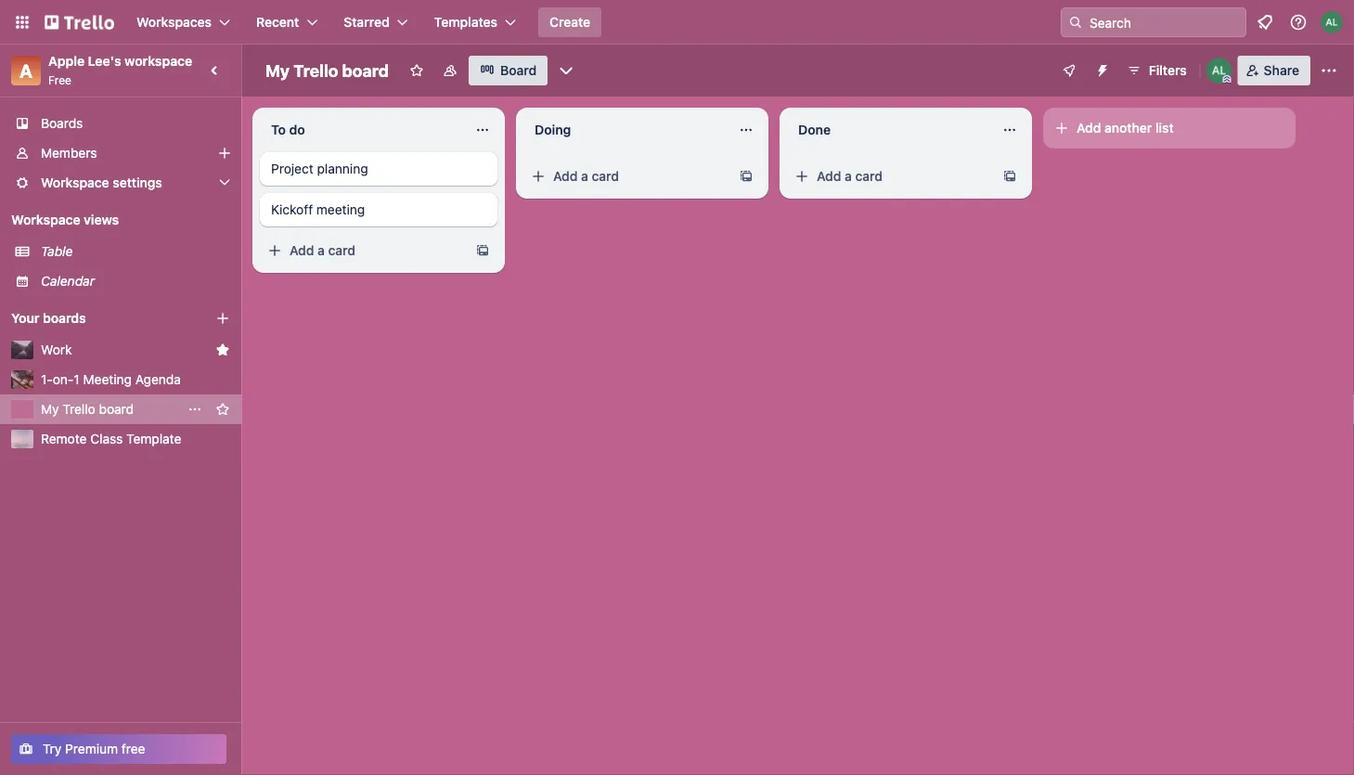 Task type: vqa. For each thing, say whether or not it's contained in the screenshot.
1-on-1 Meeting Agenda The 1
no



Task type: locate. For each thing, give the bounding box(es) containing it.
1 horizontal spatial my
[[265, 60, 290, 80]]

0 vertical spatial my trello board
[[265, 60, 389, 80]]

agenda
[[135, 372, 181, 387]]

add a card
[[553, 168, 619, 184], [817, 168, 883, 184], [290, 243, 356, 258]]

1 horizontal spatial a
[[581, 168, 588, 184]]

customize views image
[[557, 61, 576, 80]]

views
[[84, 212, 119, 227]]

board
[[342, 60, 389, 80], [99, 401, 134, 417]]

your boards
[[11, 311, 86, 326]]

workspace
[[125, 53, 192, 69]]

board link
[[469, 56, 548, 85]]

card down done "text field"
[[855, 168, 883, 184]]

meeting
[[83, 372, 132, 387]]

my down the recent
[[265, 60, 290, 80]]

workspace
[[41, 175, 109, 190], [11, 212, 80, 227]]

add a card down kickoff meeting
[[290, 243, 356, 258]]

apple lee (applelee29) image right filters at the top right
[[1206, 58, 1232, 84]]

my
[[265, 60, 290, 80], [41, 401, 59, 417]]

another
[[1105, 120, 1152, 136]]

1 vertical spatial my
[[41, 401, 59, 417]]

my inside my trello board link
[[41, 401, 59, 417]]

add a card down doing
[[553, 168, 619, 184]]

my trello board link
[[41, 400, 178, 419]]

1 vertical spatial my trello board
[[41, 401, 134, 417]]

starred icon image
[[215, 343, 230, 357]]

1 horizontal spatial my trello board
[[265, 60, 389, 80]]

0 vertical spatial apple lee (applelee29) image
[[1321, 11, 1343, 33]]

add left another
[[1077, 120, 1101, 136]]

recent
[[256, 14, 299, 30]]

Board name text field
[[256, 56, 398, 85]]

0 vertical spatial board
[[342, 60, 389, 80]]

0 vertical spatial my
[[265, 60, 290, 80]]

my trello board down 1
[[41, 401, 134, 417]]

calendar
[[41, 273, 95, 289]]

templates
[[434, 14, 498, 30]]

workspace inside "popup button"
[[41, 175, 109, 190]]

1 vertical spatial trello
[[62, 401, 95, 417]]

2 create from template… image from the left
[[1003, 169, 1017, 184]]

a down doing text box
[[581, 168, 588, 184]]

0 horizontal spatial add a card button
[[260, 236, 468, 265]]

1
[[74, 372, 80, 387]]

0 horizontal spatial create from template… image
[[739, 169, 754, 184]]

workspace for workspace views
[[11, 212, 80, 227]]

1 create from template… image from the left
[[739, 169, 754, 184]]

free
[[48, 73, 71, 86]]

1 horizontal spatial board
[[342, 60, 389, 80]]

2 horizontal spatial a
[[845, 168, 852, 184]]

card down meeting at the top left of page
[[328, 243, 356, 258]]

card down doing text box
[[592, 168, 619, 184]]

a down done "text field"
[[845, 168, 852, 184]]

add a card button for to do
[[260, 236, 468, 265]]

add a card button for done
[[787, 162, 995, 191]]

1-
[[41, 372, 53, 387]]

0 horizontal spatial apple lee (applelee29) image
[[1206, 58, 1232, 84]]

add a card button down 'kickoff meeting' link
[[260, 236, 468, 265]]

0 horizontal spatial card
[[328, 243, 356, 258]]

add a card button down done "text field"
[[787, 162, 995, 191]]

create
[[550, 14, 591, 30]]

templates button
[[423, 7, 527, 37]]

0 vertical spatial workspace
[[41, 175, 109, 190]]

add another list button
[[1043, 108, 1296, 149]]

0 horizontal spatial a
[[318, 243, 325, 258]]

a
[[581, 168, 588, 184], [845, 168, 852, 184], [318, 243, 325, 258]]

0 horizontal spatial my
[[41, 401, 59, 417]]

trello down recent dropdown button
[[294, 60, 338, 80]]

add down kickoff
[[290, 243, 314, 258]]

my down 1-
[[41, 401, 59, 417]]

class
[[90, 431, 123, 446]]

1 horizontal spatial card
[[592, 168, 619, 184]]

workspace down members
[[41, 175, 109, 190]]

card for done
[[855, 168, 883, 184]]

add for add a card "button" for done
[[817, 168, 841, 184]]

0 horizontal spatial board
[[99, 401, 134, 417]]

calendar link
[[41, 272, 230, 291]]

add board image
[[215, 311, 230, 326]]

workspace settings
[[41, 175, 162, 190]]

my trello board inside text box
[[265, 60, 389, 80]]

2 horizontal spatial card
[[855, 168, 883, 184]]

add down done
[[817, 168, 841, 184]]

doing
[[535, 122, 571, 137]]

meeting
[[316, 202, 365, 217]]

my trello board
[[265, 60, 389, 80], [41, 401, 134, 417]]

a down kickoff meeting
[[318, 243, 325, 258]]

apple lee (applelee29) image
[[1321, 11, 1343, 33], [1206, 58, 1232, 84]]

workspace views
[[11, 212, 119, 227]]

apple lee (applelee29) image right open information menu "icon"
[[1321, 11, 1343, 33]]

starred
[[344, 14, 390, 30]]

trello
[[294, 60, 338, 80], [62, 401, 95, 417]]

board actions menu image
[[188, 402, 202, 417]]

1 vertical spatial board
[[99, 401, 134, 417]]

workspace up table
[[11, 212, 80, 227]]

1 vertical spatial apple lee (applelee29) image
[[1206, 58, 1232, 84]]

1 vertical spatial workspace
[[11, 212, 80, 227]]

star or unstar board image
[[409, 63, 424, 78]]

template
[[126, 431, 181, 446]]

create from template… image for middle add a card "button"
[[739, 169, 754, 184]]

board down starred
[[342, 60, 389, 80]]

my trello board down starred
[[265, 60, 389, 80]]

add a card down done
[[817, 168, 883, 184]]

add a card button down doing text box
[[524, 162, 731, 191]]

to
[[271, 122, 286, 137]]

free
[[122, 741, 145, 757]]

Done text field
[[787, 115, 991, 145]]

show menu image
[[1320, 61, 1339, 80]]

add down doing
[[553, 168, 578, 184]]

Doing text field
[[524, 115, 728, 145]]

1 horizontal spatial trello
[[294, 60, 338, 80]]

filters button
[[1121, 56, 1193, 85]]

create from template… image for add a card "button" for done
[[1003, 169, 1017, 184]]

2 horizontal spatial add a card button
[[787, 162, 995, 191]]

1 horizontal spatial create from template… image
[[1003, 169, 1017, 184]]

trello down 1
[[62, 401, 95, 417]]

1 horizontal spatial add a card button
[[524, 162, 731, 191]]

workspace visible image
[[443, 63, 458, 78]]

a for to do
[[318, 243, 325, 258]]

premium
[[65, 741, 118, 757]]

card
[[592, 168, 619, 184], [855, 168, 883, 184], [328, 243, 356, 258]]

0 horizontal spatial add a card
[[290, 243, 356, 258]]

boards
[[43, 311, 86, 326]]

0 vertical spatial trello
[[294, 60, 338, 80]]

add inside add another list button
[[1077, 120, 1101, 136]]

2 horizontal spatial add a card
[[817, 168, 883, 184]]

to do
[[271, 122, 305, 137]]

add for add a card "button" for to do
[[290, 243, 314, 258]]

try
[[43, 741, 62, 757]]

add
[[1077, 120, 1101, 136], [553, 168, 578, 184], [817, 168, 841, 184], [290, 243, 314, 258]]

0 horizontal spatial trello
[[62, 401, 95, 417]]

add another list
[[1077, 120, 1174, 136]]

done
[[798, 122, 831, 137]]

apple lee's workspace free
[[48, 53, 192, 86]]

add a card button
[[524, 162, 731, 191], [787, 162, 995, 191], [260, 236, 468, 265]]

board up 'remote class template'
[[99, 401, 134, 417]]

a link
[[11, 56, 41, 85]]

create from template… image
[[739, 169, 754, 184], [1003, 169, 1017, 184]]

try premium free
[[43, 741, 145, 757]]



Task type: describe. For each thing, give the bounding box(es) containing it.
add a card for done
[[817, 168, 883, 184]]

To do text field
[[260, 115, 464, 145]]

apple
[[48, 53, 85, 69]]

project planning
[[271, 161, 368, 176]]

star icon image
[[215, 402, 230, 417]]

work link
[[41, 341, 208, 359]]

lee's
[[88, 53, 121, 69]]

table link
[[41, 242, 230, 261]]

create button
[[538, 7, 602, 37]]

0 horizontal spatial my trello board
[[41, 401, 134, 417]]

trello inside text box
[[294, 60, 338, 80]]

your
[[11, 311, 39, 326]]

recent button
[[245, 7, 329, 37]]

your boards with 4 items element
[[11, 307, 188, 330]]

board
[[500, 63, 537, 78]]

open information menu image
[[1289, 13, 1308, 32]]

share button
[[1238, 56, 1311, 85]]

remote class template
[[41, 431, 181, 446]]

1-on-1 meeting agenda link
[[41, 370, 230, 389]]

kickoff meeting link
[[271, 201, 486, 219]]

workspaces button
[[125, 7, 241, 37]]

kickoff meeting
[[271, 202, 365, 217]]

1-on-1 meeting agenda
[[41, 372, 181, 387]]

filters
[[1149, 63, 1187, 78]]

project
[[271, 161, 314, 176]]

remote class template link
[[41, 430, 230, 448]]

workspace settings button
[[0, 168, 241, 198]]

a
[[19, 59, 32, 81]]

create from template… image
[[475, 243, 490, 258]]

add a card for to do
[[290, 243, 356, 258]]

power ups image
[[1062, 63, 1077, 78]]

try premium free button
[[11, 734, 226, 764]]

workspace for workspace settings
[[41, 175, 109, 190]]

boards link
[[0, 109, 241, 138]]

settings
[[113, 175, 162, 190]]

do
[[289, 122, 305, 137]]

a for done
[[845, 168, 852, 184]]

project planning link
[[271, 160, 486, 178]]

boards
[[41, 116, 83, 131]]

automation image
[[1088, 56, 1114, 82]]

this member is an admin of this board. image
[[1223, 75, 1232, 84]]

1 horizontal spatial apple lee (applelee29) image
[[1321, 11, 1343, 33]]

0 notifications image
[[1254, 11, 1276, 33]]

card for to do
[[328, 243, 356, 258]]

list
[[1156, 120, 1174, 136]]

my inside my trello board text box
[[265, 60, 290, 80]]

1 horizontal spatial add a card
[[553, 168, 619, 184]]

Search field
[[1083, 8, 1246, 36]]

workspaces
[[136, 14, 212, 30]]

back to home image
[[45, 7, 114, 37]]

members link
[[0, 138, 241, 168]]

primary element
[[0, 0, 1354, 45]]

work
[[41, 342, 72, 357]]

add for add another list button
[[1077, 120, 1101, 136]]

workspace navigation collapse icon image
[[202, 58, 228, 84]]

share
[[1264, 63, 1300, 78]]

search image
[[1068, 15, 1083, 30]]

remote
[[41, 431, 87, 446]]

planning
[[317, 161, 368, 176]]

apple lee's workspace link
[[48, 53, 192, 69]]

add for middle add a card "button"
[[553, 168, 578, 184]]

starred button
[[333, 7, 419, 37]]

table
[[41, 244, 73, 259]]

kickoff
[[271, 202, 313, 217]]

members
[[41, 145, 97, 161]]

board inside text box
[[342, 60, 389, 80]]

on-
[[53, 372, 74, 387]]



